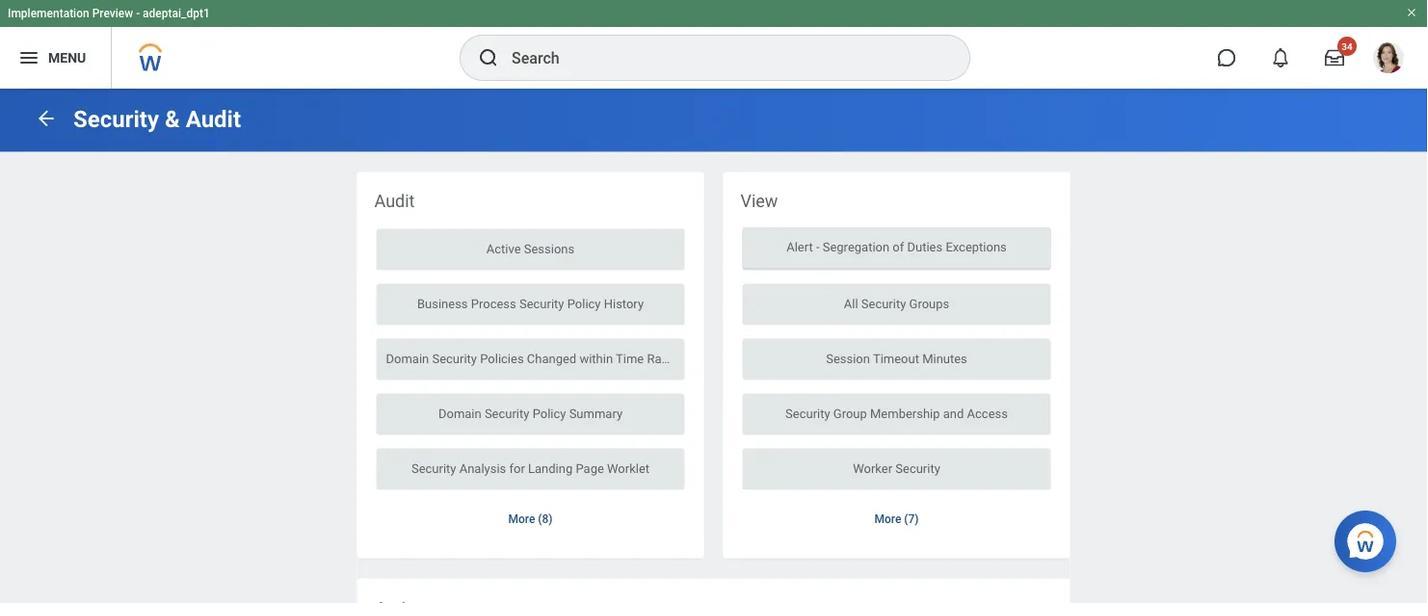 Task type: describe. For each thing, give the bounding box(es) containing it.
session
[[826, 351, 870, 366]]

domain for domain security policies changed within time range
[[386, 351, 429, 366]]

view element
[[723, 172, 1070, 559]]

session timeout minutes link
[[743, 339, 1051, 380]]

audit element
[[357, 172, 704, 559]]

summary
[[569, 406, 623, 421]]

previous page image
[[35, 107, 58, 130]]

range
[[647, 351, 682, 366]]

security down policies
[[485, 406, 529, 421]]

close environment banner image
[[1406, 7, 1418, 18]]

alert
[[787, 241, 813, 255]]

&
[[165, 106, 180, 133]]

security right all
[[861, 296, 906, 311]]

menu
[[48, 50, 86, 66]]

all security groups
[[844, 296, 949, 311]]

domain for domain security policy summary
[[438, 406, 482, 421]]

access
[[967, 406, 1008, 421]]

security & audit
[[73, 106, 241, 133]]

domain security policy summary
[[438, 406, 623, 421]]

inbox large image
[[1325, 48, 1344, 67]]

worker security link
[[743, 449, 1051, 490]]

more (8)
[[508, 513, 553, 527]]

worklet
[[607, 461, 650, 476]]

profile logan mcneil image
[[1373, 42, 1404, 77]]

all security groups link
[[743, 284, 1051, 325]]

exceptions
[[946, 241, 1007, 255]]

and
[[943, 406, 964, 421]]

security group membership and access link
[[743, 394, 1051, 435]]

notifications large image
[[1271, 48, 1290, 67]]

business
[[417, 296, 468, 311]]

security group membership and access
[[785, 406, 1008, 421]]

alert - segregation of duties exceptions link
[[743, 228, 1051, 270]]

more for audit
[[508, 513, 535, 527]]

active sessions link
[[376, 229, 685, 270]]

(8)
[[538, 513, 553, 527]]

time
[[616, 351, 644, 366]]

timeout
[[873, 351, 919, 366]]

within
[[580, 351, 613, 366]]

domain security policies changed within time range
[[386, 351, 682, 366]]

0 vertical spatial policy
[[567, 296, 601, 311]]

adeptai_dpt1
[[143, 7, 210, 20]]

for
[[509, 461, 525, 476]]

history
[[604, 296, 644, 311]]

duties
[[907, 241, 943, 255]]



Task type: vqa. For each thing, say whether or not it's contained in the screenshot.
main content
no



Task type: locate. For each thing, give the bounding box(es) containing it.
implementation
[[8, 7, 89, 20]]

policies
[[480, 351, 524, 366]]

1 horizontal spatial policy
[[567, 296, 601, 311]]

implementation preview -   adeptai_dpt1
[[8, 7, 210, 20]]

security right worker
[[896, 461, 940, 476]]

more inside view element
[[874, 513, 901, 527]]

audit
[[186, 106, 241, 133], [374, 191, 415, 211]]

more left (7)
[[874, 513, 901, 527]]

menu button
[[0, 27, 111, 89]]

domain
[[386, 351, 429, 366], [438, 406, 482, 421]]

policy left summary
[[533, 406, 566, 421]]

1 vertical spatial -
[[816, 241, 820, 255]]

0 horizontal spatial audit
[[186, 106, 241, 133]]

domain security policy summary link
[[376, 394, 685, 435]]

changed
[[527, 351, 576, 366]]

more (8) button
[[493, 502, 568, 537]]

0 horizontal spatial more
[[508, 513, 535, 527]]

preview
[[92, 7, 133, 20]]

0 horizontal spatial domain
[[386, 351, 429, 366]]

active
[[486, 242, 521, 256]]

Search Workday  search field
[[512, 37, 930, 79]]

0 vertical spatial domain
[[386, 351, 429, 366]]

minutes
[[922, 351, 967, 366]]

worker security
[[853, 461, 940, 476]]

0 vertical spatial audit
[[186, 106, 241, 133]]

sessions
[[524, 242, 575, 256]]

active sessions
[[486, 242, 575, 256]]

domain down business
[[386, 351, 429, 366]]

alert - segregation of duties exceptions
[[787, 241, 1007, 255]]

membership
[[870, 406, 940, 421]]

landing
[[528, 461, 573, 476]]

1 vertical spatial audit
[[374, 191, 415, 211]]

0 horizontal spatial -
[[136, 7, 140, 20]]

more (7) button
[[859, 502, 934, 537]]

group
[[833, 406, 867, 421]]

security analysis for landing page worklet link
[[376, 449, 685, 490]]

security right process
[[519, 296, 564, 311]]

session timeout minutes
[[826, 351, 967, 366]]

process
[[471, 296, 516, 311]]

business process security policy history
[[417, 296, 644, 311]]

all
[[844, 296, 858, 311]]

security left analysis
[[411, 461, 456, 476]]

domain up analysis
[[438, 406, 482, 421]]

menu banner
[[0, 0, 1427, 89]]

domain security policies changed within time range link
[[376, 339, 685, 380]]

34 button
[[1314, 37, 1357, 79]]

more (7)
[[874, 513, 919, 527]]

justify image
[[17, 46, 40, 69]]

1 vertical spatial policy
[[533, 406, 566, 421]]

security left policies
[[432, 351, 477, 366]]

policy left history
[[567, 296, 601, 311]]

more inside audit element
[[508, 513, 535, 527]]

security left &
[[73, 106, 159, 133]]

- right alert
[[816, 241, 820, 255]]

more left (8)
[[508, 513, 535, 527]]

worker
[[853, 461, 892, 476]]

view
[[741, 191, 778, 211]]

of
[[893, 241, 904, 255]]

more for view
[[874, 513, 901, 527]]

0 horizontal spatial policy
[[533, 406, 566, 421]]

1 horizontal spatial audit
[[374, 191, 415, 211]]

security left group
[[785, 406, 830, 421]]

0 vertical spatial -
[[136, 7, 140, 20]]

analysis
[[459, 461, 506, 476]]

search image
[[477, 46, 500, 69]]

business process security policy history link
[[376, 284, 685, 325]]

34
[[1342, 40, 1353, 52]]

1 horizontal spatial -
[[816, 241, 820, 255]]

1 horizontal spatial domain
[[438, 406, 482, 421]]

1 more from the left
[[508, 513, 535, 527]]

- inside menu banner
[[136, 7, 140, 20]]

1 horizontal spatial more
[[874, 513, 901, 527]]

segregation
[[823, 241, 890, 255]]

page
[[576, 461, 604, 476]]

security & audit main content
[[0, 89, 1427, 603]]

1 vertical spatial domain
[[438, 406, 482, 421]]

-
[[136, 7, 140, 20], [816, 241, 820, 255]]

- inside view element
[[816, 241, 820, 255]]

security analysis for landing page worklet
[[411, 461, 650, 476]]

policy
[[567, 296, 601, 311], [533, 406, 566, 421]]

more
[[508, 513, 535, 527], [874, 513, 901, 527]]

security
[[73, 106, 159, 133], [519, 296, 564, 311], [861, 296, 906, 311], [432, 351, 477, 366], [485, 406, 529, 421], [785, 406, 830, 421], [411, 461, 456, 476], [896, 461, 940, 476]]

2 more from the left
[[874, 513, 901, 527]]

- right preview
[[136, 7, 140, 20]]

(7)
[[904, 513, 919, 527]]

groups
[[909, 296, 949, 311]]



